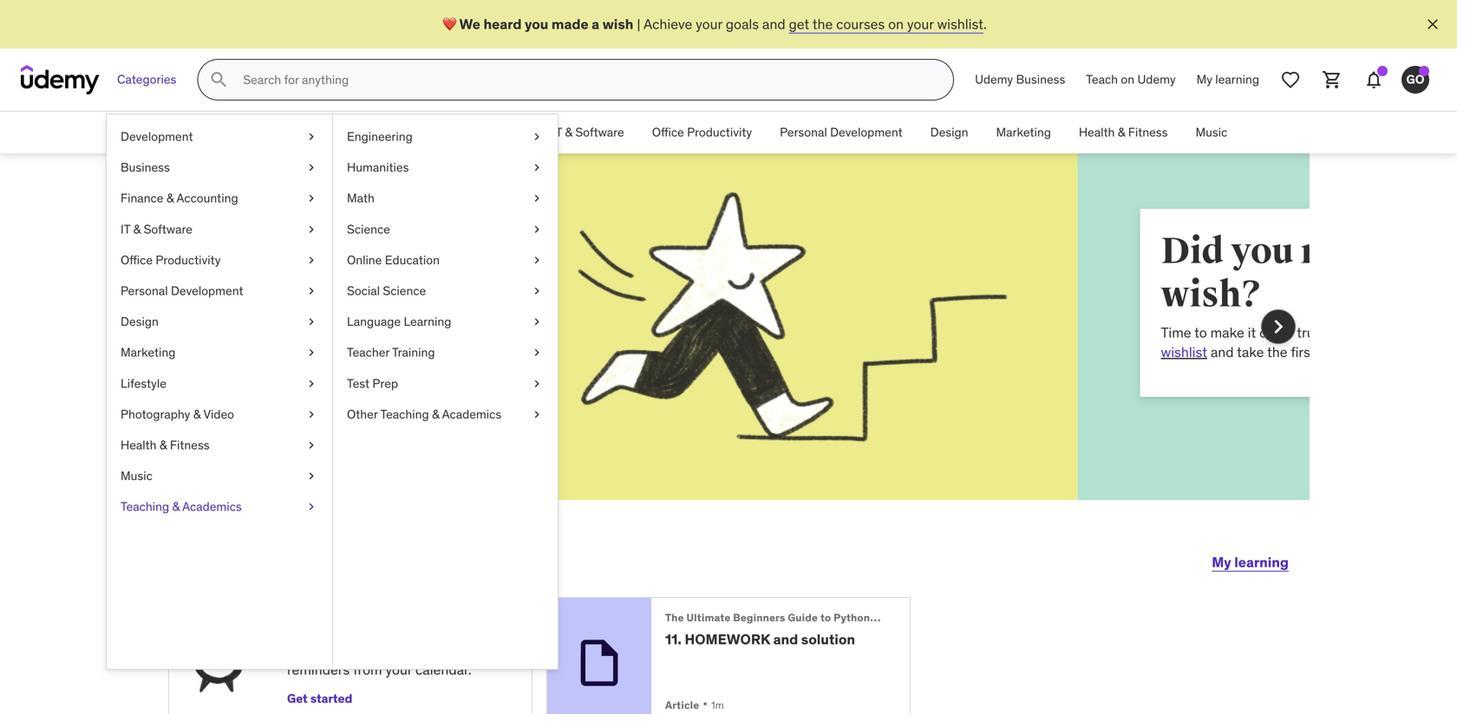 Task type: locate. For each thing, give the bounding box(es) containing it.
xsmall image for lifestyle
[[305, 375, 318, 392]]

xsmall image
[[305, 128, 318, 145], [305, 190, 318, 207], [305, 221, 318, 238], [530, 221, 544, 238], [530, 252, 544, 269], [530, 314, 544, 331], [305, 345, 318, 362], [530, 345, 544, 362], [305, 375, 318, 392], [530, 375, 544, 392], [305, 406, 318, 423], [530, 406, 544, 423], [305, 437, 318, 454], [305, 468, 318, 485]]

productivity
[[687, 125, 752, 140], [156, 252, 221, 268]]

to inside the ultimate beginners guide to python programming 11. homework and solution
[[821, 612, 832, 625]]

health & fitness down teach on udemy link on the right top of the page
[[1079, 125, 1168, 140]]

goals.
[[1307, 344, 1343, 361]]

1 vertical spatial design link
[[107, 307, 332, 338]]

health down photography
[[121, 438, 157, 453]]

1 horizontal spatial marketing
[[997, 125, 1051, 140]]

1 vertical spatial learning
[[143, 324, 194, 342]]

shopping cart with 0 items image
[[1322, 69, 1343, 90]]

we
[[459, 15, 481, 33]]

get started button
[[287, 688, 353, 712]]

your down adds
[[386, 662, 412, 680]]

xsmall image inside business link
[[305, 159, 318, 176]]

health & fitness link down teach on udemy link on the right top of the page
[[1065, 112, 1182, 154]]

0 horizontal spatial health & fitness link
[[107, 430, 332, 461]]

xsmall image inside the math link
[[530, 190, 544, 207]]

1 vertical spatial productivity
[[156, 252, 221, 268]]

it & software for lifestyle
[[121, 222, 193, 237]]

office productivity for lifestyle
[[121, 252, 221, 268]]

software
[[576, 125, 624, 140], [144, 222, 193, 237]]

1 vertical spatial finance & accounting
[[121, 191, 238, 206]]

1 horizontal spatial it & software link
[[539, 112, 638, 154]]

0 vertical spatial get
[[1210, 324, 1233, 342]]

1 vertical spatial finance & accounting link
[[107, 183, 332, 214]]

fitness down the photography & video
[[170, 438, 210, 453]]

it
[[1129, 324, 1138, 342]]

0 vertical spatial music
[[1196, 125, 1228, 140]]

1 vertical spatial fitness
[[170, 438, 210, 453]]

0 vertical spatial health & fitness link
[[1065, 112, 1182, 154]]

teacher
[[347, 345, 390, 361]]

0 vertical spatial personal
[[780, 125, 828, 140]]

finance & accounting for lifestyle
[[121, 191, 238, 206]]

a left wish
[[592, 15, 600, 33]]

1 horizontal spatial finance
[[407, 125, 450, 140]]

udemy right teach
[[1138, 72, 1176, 87]]

your left goals
[[696, 15, 723, 33]]

1 vertical spatial it & software
[[121, 222, 193, 237]]

productivity for lifestyle
[[156, 252, 221, 268]]

0 vertical spatial personal development
[[780, 125, 903, 140]]

get
[[1210, 324, 1233, 342], [444, 642, 467, 660], [287, 692, 308, 707]]

test prep link
[[333, 369, 558, 399]]

xsmall image inside teaching & academics link
[[305, 499, 318, 516]]

xsmall image inside language learning 'link'
[[530, 314, 544, 331]]

finance & accounting link
[[393, 112, 539, 154], [107, 183, 332, 214]]

1 vertical spatial music link
[[107, 461, 332, 492]]

business down development link
[[121, 160, 170, 175]]

you have alerts image
[[1420, 66, 1430, 76]]

it for lifestyle
[[121, 222, 130, 237]]

1 horizontal spatial it & software
[[552, 125, 624, 140]]

0 vertical spatial the
[[813, 15, 833, 33]]

0 horizontal spatial office
[[121, 252, 153, 268]]

xsmall image inside development link
[[305, 128, 318, 145]]

1 vertical spatial the
[[1236, 324, 1257, 342]]

1 vertical spatial health & fitness link
[[107, 430, 332, 461]]

1 horizontal spatial health
[[1079, 125, 1115, 140]]

it & software link for health & fitness
[[539, 112, 638, 154]]

get the courses on your wishlist link
[[1043, 324, 1358, 361]]

business for health & fitness
[[330, 125, 379, 140]]

the right get
[[813, 15, 833, 33]]

video
[[203, 407, 234, 422]]

and down guide
[[774, 631, 798, 649]]

0 vertical spatial accounting
[[463, 125, 525, 140]]

0 horizontal spatial office productivity
[[121, 252, 221, 268]]

1 horizontal spatial academics
[[442, 407, 502, 422]]

get for started
[[287, 692, 308, 707]]

my learning
[[1197, 72, 1260, 87], [1212, 554, 1289, 572]]

to inside schedule time to learn a little each day adds up. get reminders from your calendar.
[[386, 616, 399, 634]]

0 vertical spatial learning
[[1216, 72, 1260, 87]]

social science link
[[333, 276, 558, 307]]

health
[[1079, 125, 1115, 140], [121, 438, 157, 453]]

1 horizontal spatial personal development link
[[766, 112, 917, 154]]

marketing link for health & fitness
[[983, 112, 1065, 154]]

marketing for lifestyle
[[121, 345, 176, 361]]

and left take
[[1092, 344, 1115, 361]]

go link
[[1395, 59, 1437, 101]]

my learning link
[[1187, 59, 1270, 101], [1212, 542, 1289, 584]]

xsmall image for teacher training
[[530, 345, 544, 362]]

humanities link
[[333, 152, 558, 183]]

the down come
[[1149, 344, 1169, 361]]

to
[[1076, 324, 1089, 342], [821, 612, 832, 625], [386, 616, 399, 634]]

0 vertical spatial my learning link
[[1187, 59, 1270, 101]]

0 horizontal spatial health & fitness
[[121, 438, 210, 453]]

1 vertical spatial office productivity link
[[107, 245, 332, 276]]

courses right get
[[837, 15, 885, 33]]

1 vertical spatial teaching
[[121, 499, 169, 515]]

marketing for health & fitness
[[997, 125, 1051, 140]]

0 horizontal spatial personal development link
[[107, 276, 332, 307]]

xsmall image inside teacher training 'link'
[[530, 345, 544, 362]]

0 vertical spatial business
[[1016, 72, 1066, 87]]

0 vertical spatial science
[[347, 222, 390, 237]]

accounting for lifestyle
[[177, 191, 238, 206]]

xsmall image
[[530, 128, 544, 145], [305, 159, 318, 176], [530, 159, 544, 176], [530, 190, 544, 207], [305, 252, 318, 269], [305, 283, 318, 300], [530, 283, 544, 300], [305, 314, 318, 331], [305, 499, 318, 516]]

&
[[453, 125, 460, 140], [565, 125, 573, 140], [1118, 125, 1126, 140], [166, 191, 174, 206], [133, 222, 141, 237], [193, 407, 201, 422], [432, 407, 440, 422], [160, 438, 167, 453], [172, 499, 180, 515]]

development
[[830, 125, 903, 140], [121, 129, 193, 144], [171, 283, 243, 299]]

fitness down teach on udemy link on the right top of the page
[[1129, 125, 1168, 140]]

0 horizontal spatial design link
[[107, 307, 332, 338]]

xsmall image for development
[[305, 128, 318, 145]]

teacher training
[[347, 345, 435, 361]]

2 horizontal spatial the
[[1236, 324, 1257, 342]]

my for bottom my learning link
[[1212, 554, 1232, 572]]

2 vertical spatial get
[[287, 692, 308, 707]]

0 horizontal spatial it & software link
[[107, 214, 332, 245]]

your up goals. in the right of the page
[[1331, 324, 1358, 342]]

xsmall image inside marketing link
[[305, 345, 318, 362]]

0 horizontal spatial teaching
[[121, 499, 169, 515]]

design link for health & fitness
[[917, 112, 983, 154]]

personal development link for lifestyle
[[107, 276, 332, 307]]

1 horizontal spatial to
[[821, 612, 832, 625]]

0 horizontal spatial you
[[525, 15, 549, 33]]

xsmall image for health & fitness
[[305, 437, 318, 454]]

0 vertical spatial a
[[592, 15, 600, 33]]

udemy down .
[[975, 72, 1014, 87]]

personal for lifestyle
[[121, 283, 168, 299]]

design link for lifestyle
[[107, 307, 332, 338]]

health & fitness
[[1079, 125, 1168, 140], [121, 438, 210, 453]]

marketing down keep learning 'link'
[[121, 345, 176, 361]]

2 horizontal spatial get
[[1210, 324, 1233, 342]]

health & fitness down photography
[[121, 438, 210, 453]]

academics inside other teaching & academics link
[[442, 407, 502, 422]]

language
[[347, 314, 401, 330]]

business for lifestyle
[[121, 160, 170, 175]]

science
[[347, 222, 390, 237], [383, 283, 426, 299]]

2 vertical spatial on
[[1312, 324, 1328, 342]]

0 horizontal spatial get
[[287, 692, 308, 707]]

0 vertical spatial health & fitness
[[1079, 125, 1168, 140]]

get the courses on your wishlist
[[1043, 324, 1358, 361]]

finance
[[407, 125, 450, 140], [121, 191, 164, 206]]

1 vertical spatial on
[[1121, 72, 1135, 87]]

marketing
[[997, 125, 1051, 140], [121, 345, 176, 361]]

beginners
[[733, 612, 786, 625]]

marketing link up video
[[107, 338, 332, 369]]

0 horizontal spatial design
[[121, 314, 159, 330]]

math link
[[333, 183, 558, 214]]

get left started
[[287, 692, 308, 707]]

xsmall image inside finance & accounting "link"
[[305, 190, 318, 207]]

notifications image
[[1364, 69, 1385, 90]]

business up humanities
[[330, 125, 379, 140]]

finance & accounting link up the math link
[[393, 112, 539, 154]]

office productivity link for health & fitness
[[638, 112, 766, 154]]

a up the next image
[[1285, 229, 1306, 274]]

0 horizontal spatial wishlist
[[937, 15, 984, 33]]

1 horizontal spatial teaching
[[380, 407, 429, 422]]

xsmall image inside engineering link
[[530, 128, 544, 145]]

xsmall image inside science link
[[530, 221, 544, 238]]

0 horizontal spatial it & software
[[121, 222, 193, 237]]

0 horizontal spatial to
[[386, 616, 399, 634]]

xsmall image for engineering
[[530, 128, 544, 145]]

accounting
[[463, 125, 525, 140], [177, 191, 238, 206]]

2 horizontal spatial to
[[1076, 324, 1089, 342]]

courses up toward
[[1260, 324, 1309, 342]]

did you make a wish?
[[1043, 229, 1306, 318]]

1 vertical spatial marketing link
[[107, 338, 332, 369]]

personal development link
[[766, 112, 917, 154], [107, 276, 332, 307]]

1 vertical spatial design
[[121, 314, 159, 330]]

wishlist up udemy business
[[937, 15, 984, 33]]

social
[[347, 283, 380, 299]]

xsmall image inside online education link
[[530, 252, 544, 269]]

heard
[[484, 15, 522, 33]]

1 vertical spatial and
[[1092, 344, 1115, 361]]

finance & accounting link for lifestyle
[[107, 183, 332, 214]]

xsmall image for it & software
[[305, 221, 318, 238]]

office productivity link
[[638, 112, 766, 154], [107, 245, 332, 276]]

1 horizontal spatial software
[[576, 125, 624, 140]]

accounting up humanities link
[[463, 125, 525, 140]]

you
[[525, 15, 549, 33], [1113, 229, 1176, 274]]

xsmall image inside photography & video link
[[305, 406, 318, 423]]

learn
[[403, 616, 436, 634]]

xsmall image inside humanities link
[[530, 159, 544, 176]]

finance & accounting up humanities link
[[407, 125, 525, 140]]

gary
[[444, 541, 513, 577]]

wish
[[603, 15, 634, 33]]

software for health & fitness
[[576, 125, 624, 140]]

1 horizontal spatial courses
[[1260, 324, 1309, 342]]

business
[[1016, 72, 1066, 87], [330, 125, 379, 140], [121, 160, 170, 175]]

personal
[[780, 125, 828, 140], [121, 283, 168, 299]]

first
[[1173, 344, 1197, 361]]

true.
[[1178, 324, 1207, 342]]

business left teach
[[1016, 72, 1066, 87]]

health down teach
[[1079, 125, 1115, 140]]

teaching up let's
[[121, 499, 169, 515]]

fitness
[[1129, 125, 1168, 140], [170, 438, 210, 453]]

the
[[813, 15, 833, 33], [1236, 324, 1257, 342], [1149, 344, 1169, 361]]

1 horizontal spatial finance & accounting link
[[393, 112, 539, 154]]

language learning
[[347, 314, 452, 330]]

0 horizontal spatial music
[[121, 469, 153, 484]]

0 vertical spatial office
[[652, 125, 684, 140]]

marketing link
[[983, 112, 1065, 154], [107, 338, 332, 369]]

xsmall image inside lifestyle link
[[305, 375, 318, 392]]

xsmall image inside design link
[[305, 314, 318, 331]]

wishlist down time
[[1043, 344, 1089, 361]]

academics down test prep link
[[442, 407, 502, 422]]

design link
[[917, 112, 983, 154], [107, 307, 332, 338]]

xsmall image inside other teaching & academics link
[[530, 406, 544, 423]]

0 horizontal spatial accounting
[[177, 191, 238, 206]]

courses
[[837, 15, 885, 33], [1260, 324, 1309, 342]]

0 vertical spatial wishlist
[[937, 15, 984, 33]]

office for lifestyle
[[121, 252, 153, 268]]

academics up let's
[[182, 499, 242, 515]]

guide
[[788, 612, 818, 625]]

0 vertical spatial personal development link
[[766, 112, 917, 154]]

1 vertical spatial software
[[144, 222, 193, 237]]

achieve
[[644, 15, 693, 33]]

xsmall image inside test prep link
[[530, 375, 544, 392]]

marketing down udemy business link
[[997, 125, 1051, 140]]

0 vertical spatial my learning
[[1197, 72, 1260, 87]]

0 horizontal spatial finance
[[121, 191, 164, 206]]

1 horizontal spatial you
[[1113, 229, 1176, 274]]

0 vertical spatial finance
[[407, 125, 450, 140]]

office productivity link for lifestyle
[[107, 245, 332, 276]]

0 horizontal spatial business
[[121, 160, 170, 175]]

other teaching & academics link
[[333, 399, 558, 430]]

get up and take the first step toward your goals.
[[1210, 324, 1233, 342]]

and left get
[[763, 15, 786, 33]]

1 vertical spatial finance
[[121, 191, 164, 206]]

to inside carousel element
[[1076, 324, 1089, 342]]

your inside schedule time to learn a little each day adds up. get reminders from your calendar.
[[386, 662, 412, 680]]

1 horizontal spatial on
[[1121, 72, 1135, 87]]

music link
[[1182, 112, 1242, 154], [107, 461, 332, 492]]

❤️   we heard you made a wish | achieve your goals and get the courses on your wishlist .
[[443, 15, 987, 33]]

design for health & fitness
[[931, 125, 969, 140]]

0 horizontal spatial udemy
[[975, 72, 1014, 87]]

2 vertical spatial and
[[774, 631, 798, 649]]

1 horizontal spatial health & fitness
[[1079, 125, 1168, 140]]

xsmall image inside music link
[[305, 468, 318, 485]]

social science
[[347, 283, 426, 299]]

finance for lifestyle
[[121, 191, 164, 206]]

get inside get the courses on your wishlist
[[1210, 324, 1233, 342]]

from
[[353, 662, 382, 680]]

you left made
[[525, 15, 549, 33]]

finance & accounting link down development link
[[107, 183, 332, 214]]

1 vertical spatial science
[[383, 283, 426, 299]]

1 horizontal spatial personal
[[780, 125, 828, 140]]

health & fitness link down video
[[107, 430, 332, 461]]

accounting down development link
[[177, 191, 238, 206]]

education
[[385, 252, 440, 268]]

office productivity
[[652, 125, 752, 140], [121, 252, 221, 268]]

0 vertical spatial my
[[1197, 72, 1213, 87]]

take
[[1118, 344, 1146, 361]]

make inside did you make a wish?
[[1182, 229, 1278, 274]]

0 horizontal spatial software
[[144, 222, 193, 237]]

get up calendar.
[[444, 642, 467, 660]]

you right did
[[1113, 229, 1176, 274]]

business link for lifestyle
[[107, 152, 332, 183]]

your left .
[[907, 15, 934, 33]]

0 vertical spatial finance & accounting link
[[393, 112, 539, 154]]

each
[[330, 642, 360, 660]]

get inside button
[[287, 692, 308, 707]]

0 vertical spatial software
[[576, 125, 624, 140]]

science up online
[[347, 222, 390, 237]]

make for you
[[1182, 229, 1278, 274]]

xsmall image for marketing
[[305, 345, 318, 362]]

finance & accounting down development link
[[121, 191, 238, 206]]

1 vertical spatial office productivity
[[121, 252, 221, 268]]

test prep
[[347, 376, 398, 392]]

marketing link down udemy business link
[[983, 112, 1065, 154]]

xsmall image for design
[[305, 314, 318, 331]]

xsmall image for business
[[305, 159, 318, 176]]

come
[[1141, 324, 1175, 342]]

prep
[[373, 376, 398, 392]]

0 vertical spatial it & software link
[[539, 112, 638, 154]]

the inside get the courses on your wishlist
[[1236, 324, 1257, 342]]

office
[[652, 125, 684, 140], [121, 252, 153, 268]]

0 horizontal spatial finance & accounting link
[[107, 183, 332, 214]]

0 horizontal spatial a
[[592, 15, 600, 33]]

submit search image
[[209, 69, 229, 90]]

1 vertical spatial marketing
[[121, 345, 176, 361]]

it
[[552, 125, 562, 140], [121, 222, 130, 237]]

music for music link to the right
[[1196, 125, 1228, 140]]

wishlist image
[[1281, 69, 1302, 90]]

xsmall image for math
[[530, 190, 544, 207]]

get for the
[[1210, 324, 1233, 342]]

science up the 'language learning'
[[383, 283, 426, 299]]

xsmall image for online education
[[530, 252, 544, 269]]

teaching down prep
[[380, 407, 429, 422]]

xsmall image for office productivity
[[305, 252, 318, 269]]

xsmall image for photography & video
[[305, 406, 318, 423]]

0 vertical spatial design
[[931, 125, 969, 140]]

finance & accounting
[[407, 125, 525, 140], [121, 191, 238, 206]]

0 vertical spatial productivity
[[687, 125, 752, 140]]

1 horizontal spatial productivity
[[687, 125, 752, 140]]

the up toward
[[1236, 324, 1257, 342]]

xsmall image inside social science link
[[530, 283, 544, 300]]

wishlist inside get the courses on your wishlist
[[1043, 344, 1089, 361]]

a
[[592, 15, 600, 33], [1285, 229, 1306, 274]]

1m
[[711, 699, 724, 713]]

1 horizontal spatial wishlist
[[1043, 344, 1089, 361]]

personal development for lifestyle
[[121, 283, 243, 299]]

1 horizontal spatial accounting
[[463, 125, 525, 140]]

xsmall image for teaching & academics
[[305, 499, 318, 516]]

finance & accounting link for health & fitness
[[393, 112, 539, 154]]

xsmall image inside it & software link
[[305, 221, 318, 238]]



Task type: vqa. For each thing, say whether or not it's contained in the screenshot.
Science
yes



Task type: describe. For each thing, give the bounding box(es) containing it.
marketing link for lifestyle
[[107, 338, 332, 369]]

0 vertical spatial on
[[889, 15, 904, 33]]

schedule time to learn a little each day adds up. get reminders from your calendar.
[[287, 616, 472, 680]]

xsmall image for music
[[305, 468, 318, 485]]

development for health & fitness
[[830, 125, 903, 140]]

development link
[[107, 121, 332, 152]]

1 horizontal spatial fitness
[[1129, 125, 1168, 140]]

learning
[[404, 314, 452, 330]]

step
[[1200, 344, 1227, 361]]

photography
[[121, 407, 190, 422]]

11. homework and solution link
[[666, 631, 882, 649]]

the ultimate beginners guide to python programming 11. homework and solution
[[666, 612, 943, 649]]

online education
[[347, 252, 440, 268]]

make for to
[[1092, 324, 1126, 342]]

calendar.
[[416, 662, 472, 680]]

2 horizontal spatial business
[[1016, 72, 1066, 87]]

article • 1m
[[666, 696, 724, 714]]

lifestyle
[[121, 376, 167, 392]]

xsmall image for science
[[530, 221, 544, 238]]

solution
[[802, 631, 856, 649]]

on inside teach on udemy link
[[1121, 72, 1135, 87]]

productivity for health & fitness
[[687, 125, 752, 140]]

photography & video
[[121, 407, 234, 422]]

toward
[[1231, 344, 1273, 361]]

academics inside teaching & academics link
[[182, 499, 242, 515]]

learning inside carousel element
[[143, 324, 194, 342]]

get started
[[287, 692, 353, 707]]

xsmall image for test prep
[[530, 375, 544, 392]]

1 vertical spatial my learning
[[1212, 554, 1289, 572]]

science inside science link
[[347, 222, 390, 237]]

accounting for health & fitness
[[463, 125, 525, 140]]

udemy image
[[21, 65, 100, 95]]

categories
[[117, 72, 176, 87]]

design for lifestyle
[[121, 314, 159, 330]]

little
[[299, 642, 327, 660]]

❤️
[[443, 15, 457, 33]]

music for the leftmost music link
[[121, 469, 153, 484]]

start
[[239, 541, 307, 577]]

1 udemy from the left
[[975, 72, 1014, 87]]

your inside get the courses on your wishlist
[[1331, 324, 1358, 342]]

1 horizontal spatial health & fitness link
[[1065, 112, 1182, 154]]

and take the first step toward your goals.
[[1089, 344, 1343, 361]]

let's
[[168, 541, 234, 577]]

0 vertical spatial courses
[[837, 15, 885, 33]]

did
[[1043, 229, 1106, 274]]

courses inside get the courses on your wishlist
[[1260, 324, 1309, 342]]

0 horizontal spatial music link
[[107, 461, 332, 492]]

11.
[[666, 631, 682, 649]]

finance for health & fitness
[[407, 125, 450, 140]]

categories button
[[107, 59, 187, 101]]

reminders
[[287, 662, 350, 680]]

0 vertical spatial and
[[763, 15, 786, 33]]

lifestyle link
[[107, 369, 332, 399]]

.
[[984, 15, 987, 33]]

go
[[1407, 72, 1425, 87]]

close image
[[1425, 16, 1442, 33]]

development for lifestyle
[[171, 283, 243, 299]]

0 horizontal spatial health
[[121, 438, 157, 453]]

time to make it come true.
[[1043, 324, 1210, 342]]

science link
[[333, 214, 558, 245]]

it & software link for lifestyle
[[107, 214, 332, 245]]

personal development link for health & fitness
[[766, 112, 917, 154]]

article
[[666, 699, 700, 713]]

1 horizontal spatial music link
[[1182, 112, 1242, 154]]

python
[[834, 612, 870, 625]]

teaching & academics
[[121, 499, 242, 515]]

xsmall image for other teaching & academics
[[530, 406, 544, 423]]

time
[[352, 616, 383, 634]]

a inside did you make a wish?
[[1285, 229, 1306, 274]]

schedule
[[287, 616, 349, 634]]

xsmall image for personal development
[[305, 283, 318, 300]]

udemy business
[[975, 72, 1066, 87]]

business link for health & fitness
[[316, 112, 393, 154]]

office for health & fitness
[[652, 125, 684, 140]]

programming
[[873, 612, 943, 625]]

you inside did you make a wish?
[[1113, 229, 1176, 274]]

2 vertical spatial the
[[1149, 344, 1169, 361]]

science inside social science link
[[383, 283, 426, 299]]

let's start learning, gary
[[168, 541, 513, 577]]

teach on udemy
[[1087, 72, 1176, 87]]

training
[[392, 345, 435, 361]]

math
[[347, 191, 375, 206]]

office productivity for health & fitness
[[652, 125, 752, 140]]

teacher training link
[[333, 338, 558, 369]]

0 horizontal spatial fitness
[[170, 438, 210, 453]]

finance & accounting for health & fitness
[[407, 125, 525, 140]]

on inside get the courses on your wishlist
[[1312, 324, 1328, 342]]

and inside carousel element
[[1092, 344, 1115, 361]]

udemy business link
[[965, 59, 1076, 101]]

xsmall image for finance & accounting
[[305, 190, 318, 207]]

it & software for health & fitness
[[552, 125, 624, 140]]

teaching & academics link
[[107, 492, 332, 523]]

other teaching & academics
[[347, 407, 502, 422]]

up.
[[422, 642, 441, 660]]

2 udemy from the left
[[1138, 72, 1176, 87]]

your down the next image
[[1277, 344, 1303, 361]]

my for the top my learning link
[[1197, 72, 1213, 87]]

engineering
[[347, 129, 413, 144]]

xsmall image for language learning
[[530, 314, 544, 331]]

test
[[347, 376, 370, 392]]

it for health & fitness
[[552, 125, 562, 140]]

started
[[310, 692, 353, 707]]

get inside schedule time to learn a little each day adds up. get reminders from your calendar.
[[444, 642, 467, 660]]

•
[[703, 696, 708, 714]]

goals
[[726, 15, 759, 33]]

engineering link
[[333, 121, 558, 152]]

online
[[347, 252, 382, 268]]

1 vertical spatial my learning link
[[1212, 542, 1289, 584]]

xsmall image for humanities
[[530, 159, 544, 176]]

development inside development link
[[121, 129, 193, 144]]

ultimate
[[687, 612, 731, 625]]

time
[[1043, 324, 1073, 342]]

language learning link
[[333, 307, 558, 338]]

0 vertical spatial health
[[1079, 125, 1115, 140]]

personal for health & fitness
[[780, 125, 828, 140]]

teach
[[1087, 72, 1118, 87]]

next image
[[1265, 313, 1293, 341]]

1 unread notification image
[[1378, 66, 1388, 76]]

|
[[637, 15, 641, 33]]

0 vertical spatial teaching
[[380, 407, 429, 422]]

teach on udemy link
[[1076, 59, 1187, 101]]

personal development for health & fitness
[[780, 125, 903, 140]]

1 vertical spatial health & fitness
[[121, 438, 210, 453]]

wish?
[[1043, 272, 1144, 318]]

day
[[363, 642, 385, 660]]

0 vertical spatial you
[[525, 15, 549, 33]]

software for lifestyle
[[144, 222, 193, 237]]

made
[[552, 15, 589, 33]]

Search for anything text field
[[240, 65, 933, 95]]

xsmall image for social science
[[530, 283, 544, 300]]

homework
[[685, 631, 771, 649]]

carousel element
[[0, 154, 1458, 542]]

2 vertical spatial learning
[[1235, 554, 1289, 572]]

and inside the ultimate beginners guide to python programming 11. homework and solution
[[774, 631, 798, 649]]

the
[[666, 612, 684, 625]]

keep learning
[[108, 324, 194, 342]]

get the courses on your wishlist link
[[789, 15, 984, 33]]

other
[[347, 407, 378, 422]]

online education link
[[333, 245, 558, 276]]

learning,
[[312, 541, 438, 577]]

a
[[287, 642, 296, 660]]



